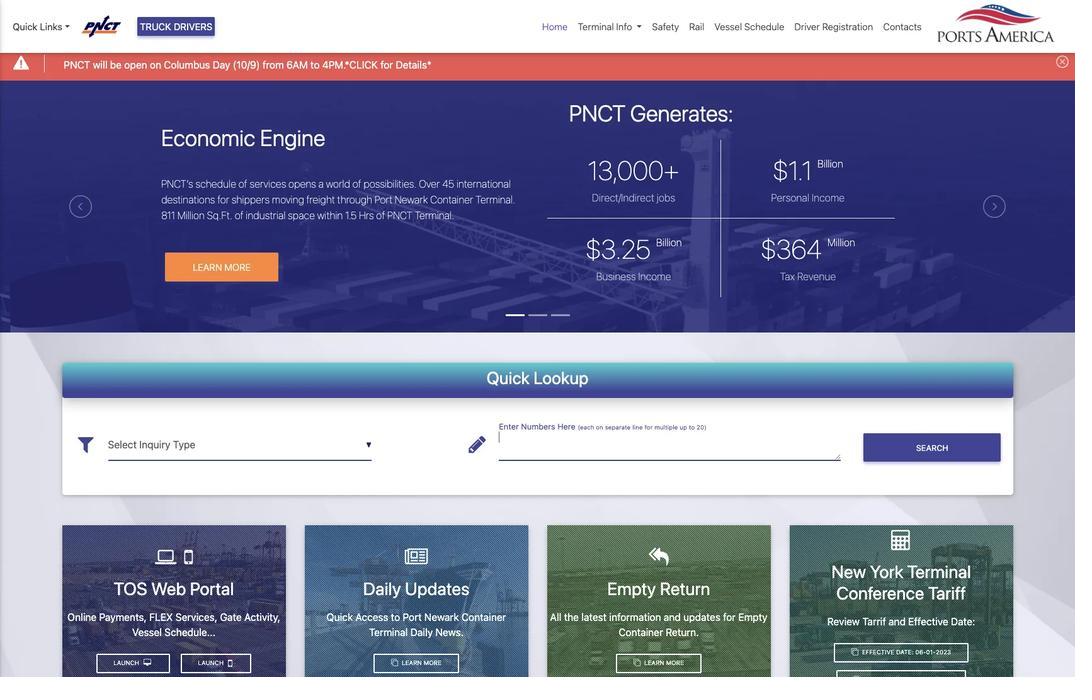 Task type: describe. For each thing, give the bounding box(es) containing it.
pnct generates:
[[569, 100, 734, 127]]

conference
[[837, 583, 925, 604]]

million inside pnct's schedule of services opens a world of possibilities.                                 over 45 international destinations for shippers moving freight through port newark container terminal. 811 million sq.ft. of industrial space within 1.5 hrs of pnct terminal.
[[177, 210, 205, 221]]

to for 4pm.*click
[[311, 59, 320, 70]]

on for columbus
[[150, 59, 161, 70]]

open
[[124, 59, 147, 70]]

quick access to port newark container terminal daily news.
[[327, 612, 506, 638]]

jobs
[[657, 192, 676, 203]]

empty return
[[608, 578, 711, 599]]

industrial
[[246, 210, 286, 221]]

pnct for pnct generates:
[[569, 100, 626, 127]]

learn more link for return
[[616, 654, 702, 674]]

quick links link
[[13, 20, 70, 34]]

personal
[[772, 192, 810, 203]]

world
[[326, 178, 350, 190]]

info
[[617, 21, 632, 32]]

from
[[263, 59, 284, 70]]

1 launch link from the left
[[181, 654, 252, 674]]

enter
[[499, 422, 519, 432]]

clone image
[[852, 649, 859, 656]]

services
[[250, 178, 286, 190]]

direct/indirect
[[592, 192, 655, 203]]

desktop image
[[144, 660, 151, 667]]

driver registration
[[795, 21, 873, 32]]

learn more for daily updates
[[400, 660, 442, 667]]

launch for desktop "icon"
[[114, 660, 141, 667]]

income for $3.25
[[638, 271, 671, 282]]

engine
[[260, 124, 325, 151]]

06-
[[916, 649, 927, 656]]

contacts
[[884, 21, 922, 32]]

$364
[[761, 233, 822, 264]]

container inside all the latest information and updates for empty container return.
[[619, 627, 663, 638]]

pnct will be open on columbus day (10/9) from 6am to 4pm.*click for details*
[[64, 59, 432, 70]]

review tarrif and effective date:
[[828, 616, 976, 627]]

drivers
[[174, 21, 213, 32]]

tariff
[[929, 583, 967, 604]]

port inside pnct's schedule of services opens a world of possibilities.                                 over 45 international destinations for shippers moving freight through port newark container terminal. 811 million sq.ft. of industrial space within 1.5 hrs of pnct terminal.
[[375, 194, 393, 205]]

1 horizontal spatial and
[[889, 616, 906, 627]]

up
[[680, 424, 687, 431]]

schedule...
[[165, 627, 216, 638]]

of right hrs at the top of page
[[376, 210, 385, 221]]

rail link
[[684, 14, 710, 39]]

contacts link
[[879, 14, 927, 39]]

line
[[633, 424, 643, 431]]

welcome to port newmark container terminal image
[[0, 80, 1076, 403]]

and inside all the latest information and updates for empty container return.
[[664, 612, 681, 623]]

quick links
[[13, 21, 62, 32]]

learn for empty
[[645, 660, 665, 667]]

freight
[[307, 194, 335, 205]]

for inside pnct's schedule of services opens a world of possibilities.                                 over 45 international destinations for shippers moving freight through port newark container terminal. 811 million sq.ft. of industrial space within 1.5 hrs of pnct terminal.
[[217, 194, 229, 205]]

enter numbers here (each on separate line for multiple up to 20)
[[499, 422, 707, 432]]

activity,
[[244, 612, 280, 623]]

details*
[[396, 59, 432, 70]]

generates:
[[631, 100, 734, 127]]

vessel schedule
[[715, 21, 785, 32]]

schedule
[[745, 21, 785, 32]]

more for empty return
[[666, 660, 684, 667]]

1.5
[[345, 210, 357, 221]]

services,
[[176, 612, 217, 623]]

effective inside effective date: 06-01-2023 'link'
[[862, 649, 895, 656]]

home
[[542, 21, 568, 32]]

learn for daily
[[402, 660, 422, 667]]

vessel inside online payments, flex services, gate activity, vessel schedule...
[[132, 627, 162, 638]]

over
[[419, 178, 440, 190]]

updates
[[684, 612, 721, 623]]

pnct's schedule of services opens a world of possibilities.                                 over 45 international destinations for shippers moving freight through port newark container terminal. 811 million sq.ft. of industrial space within 1.5 hrs of pnct terminal.
[[161, 178, 516, 221]]

of up shippers on the left
[[239, 178, 247, 190]]

daily updates
[[363, 578, 470, 599]]

shippers
[[232, 194, 270, 205]]

quick for quick lookup
[[487, 368, 530, 388]]

all
[[550, 612, 562, 623]]

pnct will be open on columbus day (10/9) from 6am to 4pm.*click for details* alert
[[0, 46, 1076, 80]]

on for separate
[[596, 424, 603, 431]]

$3.25 billion
[[586, 233, 682, 264]]

personal income
[[772, 192, 845, 203]]

2 launch link from the left
[[96, 654, 170, 674]]

of right sq.ft.
[[235, 210, 244, 221]]

portal
[[190, 578, 234, 599]]

container inside quick access to port newark container terminal daily news.
[[462, 612, 506, 623]]

$1.1
[[773, 154, 812, 186]]

launch for mobile image on the left bottom of page
[[198, 660, 226, 667]]

rail
[[689, 21, 705, 32]]

registration
[[823, 21, 873, 32]]

terminal info link
[[573, 14, 647, 39]]

811
[[161, 210, 175, 221]]

1 vertical spatial terminal.
[[415, 210, 454, 221]]

newark inside quick access to port newark container terminal daily news.
[[425, 612, 459, 623]]

$1.1 billion
[[773, 154, 844, 186]]

moving
[[272, 194, 304, 205]]

6am
[[287, 59, 308, 70]]

clone image for daily
[[391, 660, 398, 667]]

date: inside 'link'
[[897, 649, 914, 656]]

search
[[917, 443, 949, 453]]

links
[[40, 21, 62, 32]]

vessel schedule link
[[710, 14, 790, 39]]

review
[[828, 616, 860, 627]]

business income
[[596, 271, 671, 282]]

tos
[[114, 578, 147, 599]]

4pm.*click
[[322, 59, 378, 70]]

truck drivers link
[[137, 17, 215, 36]]

home link
[[537, 14, 573, 39]]

0 vertical spatial daily
[[363, 578, 401, 599]]

billion for $1.1
[[818, 158, 844, 169]]

tax revenue
[[780, 271, 836, 282]]

container inside pnct's schedule of services opens a world of possibilities.                                 over 45 international destinations for shippers moving freight through port newark container terminal. 811 million sq.ft. of industrial space within 1.5 hrs of pnct terminal.
[[430, 194, 474, 205]]

to inside quick access to port newark container terminal daily news.
[[391, 612, 400, 623]]

through
[[337, 194, 372, 205]]

opens
[[289, 178, 316, 190]]

of up the through
[[353, 178, 361, 190]]

for inside alert
[[381, 59, 393, 70]]



Task type: locate. For each thing, give the bounding box(es) containing it.
1 horizontal spatial quick
[[327, 612, 353, 623]]

on inside enter numbers here (each on separate line for multiple up to 20)
[[596, 424, 603, 431]]

learn inside button
[[193, 261, 222, 273]]

port inside quick access to port newark container terminal daily news.
[[403, 612, 422, 623]]

0 horizontal spatial launch link
[[96, 654, 170, 674]]

1 horizontal spatial learn more link
[[616, 654, 702, 674]]

$3.25
[[586, 233, 651, 264]]

economic
[[161, 124, 255, 151]]

and up return.
[[664, 612, 681, 623]]

newark inside pnct's schedule of services opens a world of possibilities.                                 over 45 international destinations for shippers moving freight through port newark container terminal. 811 million sq.ft. of industrial space within 1.5 hrs of pnct terminal.
[[395, 194, 428, 205]]

quick up the enter
[[487, 368, 530, 388]]

1 vertical spatial quick
[[487, 368, 530, 388]]

effective date: 06-01-2023 link
[[834, 643, 969, 663]]

date: down tariff
[[951, 616, 976, 627]]

income for $1.1
[[812, 192, 845, 203]]

2 vertical spatial to
[[391, 612, 400, 623]]

york
[[870, 562, 904, 582]]

2023
[[936, 649, 952, 656]]

space
[[288, 210, 315, 221]]

learn down quick access to port newark container terminal daily news.
[[402, 660, 422, 667]]

0 horizontal spatial terminal.
[[415, 210, 454, 221]]

billion for $3.25
[[657, 237, 682, 248]]

billion down jobs at the right top of page
[[657, 237, 682, 248]]

2 vertical spatial quick
[[327, 612, 353, 623]]

all the latest information and updates for empty container return.
[[550, 612, 768, 638]]

destinations
[[161, 194, 215, 205]]

clone image down all the latest information and updates for empty container return.
[[634, 660, 641, 667]]

access
[[356, 612, 388, 623]]

of
[[239, 178, 247, 190], [353, 178, 361, 190], [235, 210, 244, 221], [376, 210, 385, 221]]

0 horizontal spatial terminal
[[369, 627, 408, 638]]

1 horizontal spatial launch
[[198, 660, 226, 667]]

0 horizontal spatial to
[[311, 59, 320, 70]]

1 vertical spatial income
[[638, 271, 671, 282]]

container up news.
[[462, 612, 506, 623]]

effective right clone icon
[[862, 649, 895, 656]]

tos web portal
[[114, 578, 234, 599]]

the
[[564, 612, 579, 623]]

2 horizontal spatial learn more
[[643, 660, 684, 667]]

0 horizontal spatial daily
[[363, 578, 401, 599]]

for right "line"
[[645, 424, 653, 431]]

0 horizontal spatial learn more link
[[374, 654, 459, 674]]

daily
[[363, 578, 401, 599], [411, 627, 433, 638]]

1 clone image from the left
[[391, 660, 398, 667]]

1 horizontal spatial daily
[[411, 627, 433, 638]]

1 horizontal spatial effective
[[909, 616, 949, 627]]

learn more link down all the latest information and updates for empty container return.
[[616, 654, 702, 674]]

0 horizontal spatial effective
[[862, 649, 895, 656]]

revenue
[[798, 271, 836, 282]]

quick for quick links
[[13, 21, 37, 32]]

terminal. down international
[[476, 194, 516, 205]]

2 horizontal spatial pnct
[[569, 100, 626, 127]]

1 horizontal spatial port
[[403, 612, 422, 623]]

2 horizontal spatial learn
[[645, 660, 665, 667]]

to right 6am
[[311, 59, 320, 70]]

2 launch from the left
[[114, 660, 141, 667]]

1 horizontal spatial learn more
[[400, 660, 442, 667]]

empty
[[608, 578, 656, 599], [739, 612, 768, 623]]

1 vertical spatial port
[[403, 612, 422, 623]]

0 vertical spatial vessel
[[715, 21, 742, 32]]

2 horizontal spatial to
[[689, 424, 695, 431]]

international
[[457, 178, 511, 190]]

0 horizontal spatial billion
[[657, 237, 682, 248]]

0 vertical spatial billion
[[818, 158, 844, 169]]

terminal info
[[578, 21, 632, 32]]

0 vertical spatial port
[[375, 194, 393, 205]]

2 vertical spatial terminal
[[369, 627, 408, 638]]

0 vertical spatial income
[[812, 192, 845, 203]]

tarrif
[[863, 616, 886, 627]]

0 horizontal spatial income
[[638, 271, 671, 282]]

information
[[610, 612, 661, 623]]

13,000+ direct/indirect jobs
[[588, 154, 680, 203]]

port
[[375, 194, 393, 205], [403, 612, 422, 623]]

launch link down the payments,
[[96, 654, 170, 674]]

return
[[660, 578, 711, 599]]

new
[[832, 562, 866, 582]]

effective up "01-"
[[909, 616, 949, 627]]

clone image for empty
[[634, 660, 641, 667]]

learn more for empty return
[[643, 660, 684, 667]]

pnct for pnct will be open on columbus day (10/9) from 6am to 4pm.*click for details*
[[64, 59, 90, 70]]

to for 20)
[[689, 424, 695, 431]]

1 learn more link from the left
[[374, 654, 459, 674]]

1 vertical spatial on
[[596, 424, 603, 431]]

0 horizontal spatial quick
[[13, 21, 37, 32]]

more down sq.ft.
[[224, 261, 251, 273]]

for up sq.ft.
[[217, 194, 229, 205]]

for inside enter numbers here (each on separate line for multiple up to 20)
[[645, 424, 653, 431]]

1 vertical spatial daily
[[411, 627, 433, 638]]

to right up
[[689, 424, 695, 431]]

0 horizontal spatial port
[[375, 194, 393, 205]]

possibilities.
[[364, 178, 417, 190]]

safety link
[[647, 14, 684, 39]]

1 horizontal spatial vessel
[[715, 21, 742, 32]]

launch
[[198, 660, 226, 667], [114, 660, 141, 667]]

flex
[[149, 612, 173, 623]]

1 horizontal spatial empty
[[739, 612, 768, 623]]

1 vertical spatial million
[[828, 237, 856, 248]]

date: left 06- on the right bottom of page
[[897, 649, 914, 656]]

empty up information
[[608, 578, 656, 599]]

here
[[558, 422, 576, 432]]

quick left links
[[13, 21, 37, 32]]

clone image down quick access to port newark container terminal daily news.
[[391, 660, 398, 667]]

terminal inside "link"
[[578, 21, 614, 32]]

0 vertical spatial newark
[[395, 194, 428, 205]]

1 vertical spatial to
[[689, 424, 695, 431]]

launch left mobile image on the left bottom of page
[[198, 660, 226, 667]]

quick inside quick access to port newark container terminal daily news.
[[327, 612, 353, 623]]

launch link
[[181, 654, 252, 674], [96, 654, 170, 674]]

terminal
[[578, 21, 614, 32], [908, 562, 972, 582], [369, 627, 408, 638]]

close image
[[1057, 56, 1069, 68]]

within
[[317, 210, 343, 221]]

0 horizontal spatial learn more
[[193, 261, 251, 273]]

income
[[812, 192, 845, 203], [638, 271, 671, 282]]

1 horizontal spatial pnct
[[387, 210, 413, 221]]

million down "destinations"
[[177, 210, 205, 221]]

0 vertical spatial date:
[[951, 616, 976, 627]]

vessel down flex on the left bottom
[[132, 627, 162, 638]]

more
[[224, 261, 251, 273], [424, 660, 442, 667], [666, 660, 684, 667]]

launch left desktop "icon"
[[114, 660, 141, 667]]

1 horizontal spatial billion
[[818, 158, 844, 169]]

(10/9)
[[233, 59, 260, 70]]

1 horizontal spatial terminal.
[[476, 194, 516, 205]]

income down $1.1 billion
[[812, 192, 845, 203]]

2 vertical spatial container
[[619, 627, 663, 638]]

pnct inside alert
[[64, 59, 90, 70]]

terminal inside new york terminal conference tariff
[[908, 562, 972, 582]]

to right 'access' on the bottom left of the page
[[391, 612, 400, 623]]

learn more down sq.ft.
[[193, 261, 251, 273]]

launch link down schedule...
[[181, 654, 252, 674]]

1 horizontal spatial terminal
[[578, 21, 614, 32]]

terminal inside quick access to port newark container terminal daily news.
[[369, 627, 408, 638]]

more inside button
[[224, 261, 251, 273]]

terminal.
[[476, 194, 516, 205], [415, 210, 454, 221]]

pnct inside pnct's schedule of services opens a world of possibilities.                                 over 45 international destinations for shippers moving freight through port newark container terminal. 811 million sq.ft. of industrial space within 1.5 hrs of pnct terminal.
[[387, 210, 413, 221]]

1 horizontal spatial date:
[[951, 616, 976, 627]]

0 vertical spatial million
[[177, 210, 205, 221]]

vessel
[[715, 21, 742, 32], [132, 627, 162, 638]]

for inside all the latest information and updates for empty container return.
[[723, 612, 736, 623]]

driver registration link
[[790, 14, 879, 39]]

quick left 'access' on the bottom left of the page
[[327, 612, 353, 623]]

learn down all the latest information and updates for empty container return.
[[645, 660, 665, 667]]

mobile image
[[228, 658, 232, 668]]

daily left news.
[[411, 627, 433, 638]]

0 horizontal spatial million
[[177, 210, 205, 221]]

1 vertical spatial effective
[[862, 649, 895, 656]]

0 vertical spatial container
[[430, 194, 474, 205]]

billion
[[818, 158, 844, 169], [657, 237, 682, 248]]

terminal down 'access' on the bottom left of the page
[[369, 627, 408, 638]]

business
[[596, 271, 636, 282]]

0 horizontal spatial learn
[[193, 261, 222, 273]]

0 vertical spatial pnct
[[64, 59, 90, 70]]

to inside enter numbers here (each on separate line for multiple up to 20)
[[689, 424, 695, 431]]

1 horizontal spatial million
[[828, 237, 856, 248]]

1 horizontal spatial on
[[596, 424, 603, 431]]

2 horizontal spatial terminal
[[908, 562, 972, 582]]

0 vertical spatial empty
[[608, 578, 656, 599]]

1 horizontal spatial clone image
[[634, 660, 641, 667]]

1 vertical spatial empty
[[739, 612, 768, 623]]

and right tarrif
[[889, 616, 906, 627]]

▼
[[366, 441, 372, 450]]

0 vertical spatial on
[[150, 59, 161, 70]]

tax
[[780, 271, 795, 282]]

13,000+
[[588, 154, 680, 186]]

more for daily updates
[[424, 660, 442, 667]]

0 horizontal spatial and
[[664, 612, 681, 623]]

on right open
[[150, 59, 161, 70]]

updates
[[405, 578, 470, 599]]

newark up news.
[[425, 612, 459, 623]]

empty inside all the latest information and updates for empty container return.
[[739, 612, 768, 623]]

1 horizontal spatial to
[[391, 612, 400, 623]]

learn more link down quick access to port newark container terminal daily news.
[[374, 654, 459, 674]]

hrs
[[359, 210, 374, 221]]

quick for quick access to port newark container terminal daily news.
[[327, 612, 353, 623]]

20)
[[697, 424, 707, 431]]

more down news.
[[424, 660, 442, 667]]

income down the $3.25 billion
[[638, 271, 671, 282]]

01-
[[927, 649, 936, 656]]

for right updates
[[723, 612, 736, 623]]

return.
[[666, 627, 699, 638]]

on inside alert
[[150, 59, 161, 70]]

$364 million
[[761, 233, 856, 264]]

clone image
[[391, 660, 398, 667], [634, 660, 641, 667]]

learn more down return.
[[643, 660, 684, 667]]

terminal. down over
[[415, 210, 454, 221]]

latest
[[582, 612, 607, 623]]

empty right updates
[[739, 612, 768, 623]]

0 horizontal spatial empty
[[608, 578, 656, 599]]

0 vertical spatial terminal
[[578, 21, 614, 32]]

0 horizontal spatial pnct
[[64, 59, 90, 70]]

1 vertical spatial terminal
[[908, 562, 972, 582]]

online
[[67, 612, 97, 623]]

learn more link for updates
[[374, 654, 459, 674]]

port down daily updates
[[403, 612, 422, 623]]

million inside $364 million
[[828, 237, 856, 248]]

vessel right rail
[[715, 21, 742, 32]]

for left details*
[[381, 59, 393, 70]]

safety
[[652, 21, 679, 32]]

1 vertical spatial container
[[462, 612, 506, 623]]

1 vertical spatial vessel
[[132, 627, 162, 638]]

billion inside the $3.25 billion
[[657, 237, 682, 248]]

1 vertical spatial newark
[[425, 612, 459, 623]]

port down "possibilities."
[[375, 194, 393, 205]]

2 horizontal spatial quick
[[487, 368, 530, 388]]

1 vertical spatial billion
[[657, 237, 682, 248]]

economic engine
[[161, 124, 325, 151]]

billion inside $1.1 billion
[[818, 158, 844, 169]]

sq.ft.
[[207, 210, 232, 221]]

None text field
[[108, 430, 372, 461], [499, 430, 841, 461], [108, 430, 372, 461], [499, 430, 841, 461]]

1 vertical spatial date:
[[897, 649, 914, 656]]

0 horizontal spatial more
[[224, 261, 251, 273]]

online payments, flex services, gate activity, vessel schedule...
[[67, 612, 280, 638]]

learn more inside learn more button
[[193, 261, 251, 273]]

terminal up tariff
[[908, 562, 972, 582]]

1 horizontal spatial launch link
[[181, 654, 252, 674]]

0 horizontal spatial clone image
[[391, 660, 398, 667]]

effective
[[909, 616, 949, 627], [862, 649, 895, 656]]

gate
[[220, 612, 242, 623]]

lookup
[[534, 368, 589, 388]]

on
[[150, 59, 161, 70], [596, 424, 603, 431]]

0 horizontal spatial launch
[[114, 660, 141, 667]]

search button
[[864, 434, 1001, 462]]

on right (each
[[596, 424, 603, 431]]

learn more down quick access to port newark container terminal daily news.
[[400, 660, 442, 667]]

1 horizontal spatial income
[[812, 192, 845, 203]]

schedule
[[196, 178, 236, 190]]

to inside pnct will be open on columbus day (10/9) from 6am to 4pm.*click for details* link
[[311, 59, 320, 70]]

2 horizontal spatial more
[[666, 660, 684, 667]]

1 vertical spatial pnct
[[569, 100, 626, 127]]

1 launch from the left
[[198, 660, 226, 667]]

quick lookup
[[487, 368, 589, 388]]

container down the 45
[[430, 194, 474, 205]]

container down information
[[619, 627, 663, 638]]

million up revenue
[[828, 237, 856, 248]]

daily up 'access' on the bottom left of the page
[[363, 578, 401, 599]]

more down return.
[[666, 660, 684, 667]]

2 learn more link from the left
[[616, 654, 702, 674]]

learn down sq.ft.
[[193, 261, 222, 273]]

45
[[442, 178, 454, 190]]

quick inside quick links link
[[13, 21, 37, 32]]

web
[[151, 578, 186, 599]]

payments,
[[99, 612, 147, 623]]

day
[[213, 59, 230, 70]]

newark down over
[[395, 194, 428, 205]]

daily inside quick access to port newark container terminal daily news.
[[411, 627, 433, 638]]

2 clone image from the left
[[634, 660, 641, 667]]

0 vertical spatial quick
[[13, 21, 37, 32]]

0 vertical spatial effective
[[909, 616, 949, 627]]

0 horizontal spatial on
[[150, 59, 161, 70]]

pnct
[[64, 59, 90, 70], [569, 100, 626, 127], [387, 210, 413, 221]]

million
[[177, 210, 205, 221], [828, 237, 856, 248]]

0 horizontal spatial vessel
[[132, 627, 162, 638]]

1 horizontal spatial learn
[[402, 660, 422, 667]]

billion right $1.1 at the right of page
[[818, 158, 844, 169]]

1 horizontal spatial more
[[424, 660, 442, 667]]

0 vertical spatial to
[[311, 59, 320, 70]]

2 vertical spatial pnct
[[387, 210, 413, 221]]

0 horizontal spatial date:
[[897, 649, 914, 656]]

0 vertical spatial terminal.
[[476, 194, 516, 205]]

terminal left info on the right top of page
[[578, 21, 614, 32]]



Task type: vqa. For each thing, say whether or not it's contained in the screenshot.
a
yes



